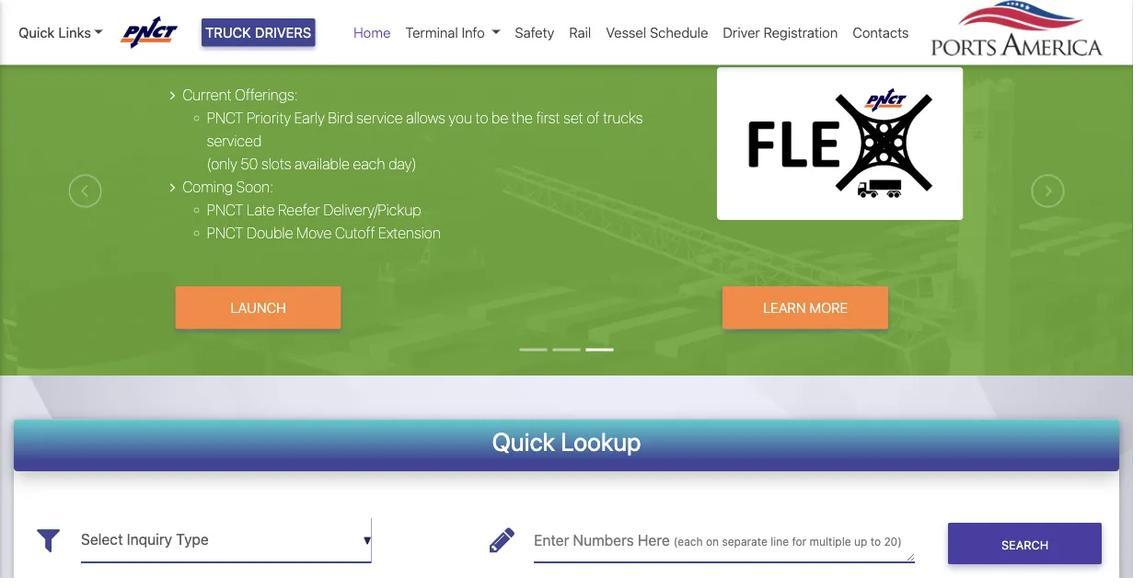 Task type: vqa. For each thing, say whether or not it's contained in the screenshot.
located
no



Task type: describe. For each thing, give the bounding box(es) containing it.
pnct flex service
[[170, 7, 466, 46]]

launch
[[231, 300, 286, 316]]

learn
[[763, 300, 806, 316]]

the
[[512, 109, 533, 127]]

angle right image for current
[[170, 88, 175, 103]]

be
[[492, 109, 508, 127]]

numbers
[[573, 532, 634, 550]]

safety link
[[508, 15, 562, 50]]

rail
[[569, 24, 591, 40]]

extension
[[378, 224, 441, 242]]

terminal
[[405, 24, 458, 40]]

serviced
[[207, 132, 262, 150]]

set
[[564, 109, 583, 127]]

for
[[792, 536, 807, 549]]

day)
[[389, 155, 417, 173]]

enter numbers here (each on separate line for multiple up to 20)
[[534, 532, 902, 550]]

coming soon: pnct late reefer delivery/pickup pnct double move cutoff extension
[[183, 178, 441, 242]]

current
[[183, 86, 232, 104]]

quick lookup
[[492, 427, 641, 457]]

available
[[295, 155, 350, 173]]

allows
[[406, 109, 445, 127]]

learn more
[[763, 300, 848, 316]]

(each
[[674, 536, 703, 549]]

rail link
[[562, 15, 599, 50]]

first
[[536, 109, 560, 127]]

20)
[[884, 536, 902, 549]]

move
[[297, 224, 332, 242]]

drivers
[[255, 24, 311, 40]]

each
[[353, 155, 385, 173]]

truck drivers link
[[202, 18, 315, 46]]

launch button
[[176, 287, 341, 330]]

truck drivers
[[205, 24, 311, 40]]

vessel schedule
[[606, 24, 708, 40]]

terminal info link
[[398, 15, 508, 50]]

driver
[[723, 24, 760, 40]]

(only
[[207, 155, 237, 173]]

bird
[[328, 109, 353, 127]]

quick links
[[18, 24, 91, 40]]

pnct down coming
[[207, 201, 243, 219]]

trucks
[[603, 109, 643, 127]]

info
[[462, 24, 485, 40]]

home link
[[346, 15, 398, 50]]

flex
[[260, 7, 333, 46]]

links
[[58, 24, 91, 40]]

contacts
[[853, 24, 909, 40]]

search
[[1002, 538, 1049, 552]]

terminal info
[[405, 24, 485, 40]]

here
[[638, 532, 670, 550]]

contacts link
[[845, 15, 916, 50]]



Task type: locate. For each thing, give the bounding box(es) containing it.
1 angle right image from the top
[[170, 88, 175, 103]]

reefer
[[278, 201, 320, 219]]

more
[[810, 300, 848, 316]]

coming
[[183, 178, 233, 196]]

▼
[[363, 535, 372, 548]]

learn more link
[[723, 287, 889, 330]]

soon:
[[236, 178, 274, 196]]

1 vertical spatial quick
[[492, 427, 555, 457]]

to
[[475, 109, 488, 127], [871, 536, 881, 549]]

angle right image
[[170, 88, 175, 103], [170, 180, 175, 195]]

driver registration
[[723, 24, 838, 40]]

service
[[341, 7, 466, 46]]

cutoff
[[335, 224, 375, 242]]

0 vertical spatial to
[[475, 109, 488, 127]]

quick for quick links
[[18, 24, 55, 40]]

pnct inside current offerings: pnct priority early bird service allows you to be the first set of trucks serviced (only 50 slots available each day)
[[207, 109, 243, 127]]

on
[[706, 536, 719, 549]]

lookup
[[561, 427, 641, 457]]

driver registration link
[[716, 15, 845, 50]]

None text field
[[81, 518, 372, 563]]

pnct up current
[[170, 7, 252, 46]]

you
[[449, 109, 472, 127]]

home
[[354, 24, 391, 40]]

vessel schedule link
[[599, 15, 716, 50]]

double
[[247, 224, 293, 242]]

up
[[854, 536, 867, 549]]

multiple
[[810, 536, 851, 549]]

None text field
[[534, 518, 915, 563]]

1 horizontal spatial to
[[871, 536, 881, 549]]

vessel
[[606, 24, 646, 40]]

service
[[357, 109, 403, 127]]

0 horizontal spatial to
[[475, 109, 488, 127]]

to inside current offerings: pnct priority early bird service allows you to be the first set of trucks serviced (only 50 slots available each day)
[[475, 109, 488, 127]]

to right up
[[871, 536, 881, 549]]

safety
[[515, 24, 555, 40]]

search button
[[948, 524, 1102, 565]]

offerings:
[[235, 86, 298, 104]]

to left the be
[[475, 109, 488, 127]]

slots
[[261, 155, 291, 173]]

to inside enter numbers here (each on separate line for multiple up to 20)
[[871, 536, 881, 549]]

line
[[771, 536, 789, 549]]

angle right image for coming
[[170, 180, 175, 195]]

late
[[247, 201, 275, 219]]

0 vertical spatial angle right image
[[170, 88, 175, 103]]

pnct left double
[[207, 224, 243, 242]]

quick inside quick links link
[[18, 24, 55, 40]]

alert
[[0, 0, 1133, 7]]

pnct
[[170, 7, 252, 46], [207, 109, 243, 127], [207, 201, 243, 219], [207, 224, 243, 242]]

50
[[241, 155, 258, 173]]

1 vertical spatial to
[[871, 536, 881, 549]]

flexible service image
[[0, 7, 1133, 479]]

delivery/pickup
[[323, 201, 421, 219]]

separate
[[722, 536, 768, 549]]

pnct up serviced
[[207, 109, 243, 127]]

quick left links
[[18, 24, 55, 40]]

registration
[[764, 24, 838, 40]]

of
[[587, 109, 600, 127]]

truck
[[205, 24, 251, 40]]

enter
[[534, 532, 569, 550]]

priority
[[247, 109, 291, 127]]

angle right image left coming
[[170, 180, 175, 195]]

quick for quick lookup
[[492, 427, 555, 457]]

0 vertical spatial quick
[[18, 24, 55, 40]]

early
[[294, 109, 325, 127]]

2 angle right image from the top
[[170, 180, 175, 195]]

schedule
[[650, 24, 708, 40]]

quick
[[18, 24, 55, 40], [492, 427, 555, 457]]

1 horizontal spatial quick
[[492, 427, 555, 457]]

current offerings: pnct priority early bird service allows you to be the first set of trucks serviced (only 50 slots available each day)
[[183, 86, 643, 173]]

quick left lookup
[[492, 427, 555, 457]]

angle right image left current
[[170, 88, 175, 103]]

0 horizontal spatial quick
[[18, 24, 55, 40]]

quick links link
[[18, 22, 103, 43]]

1 vertical spatial angle right image
[[170, 180, 175, 195]]



